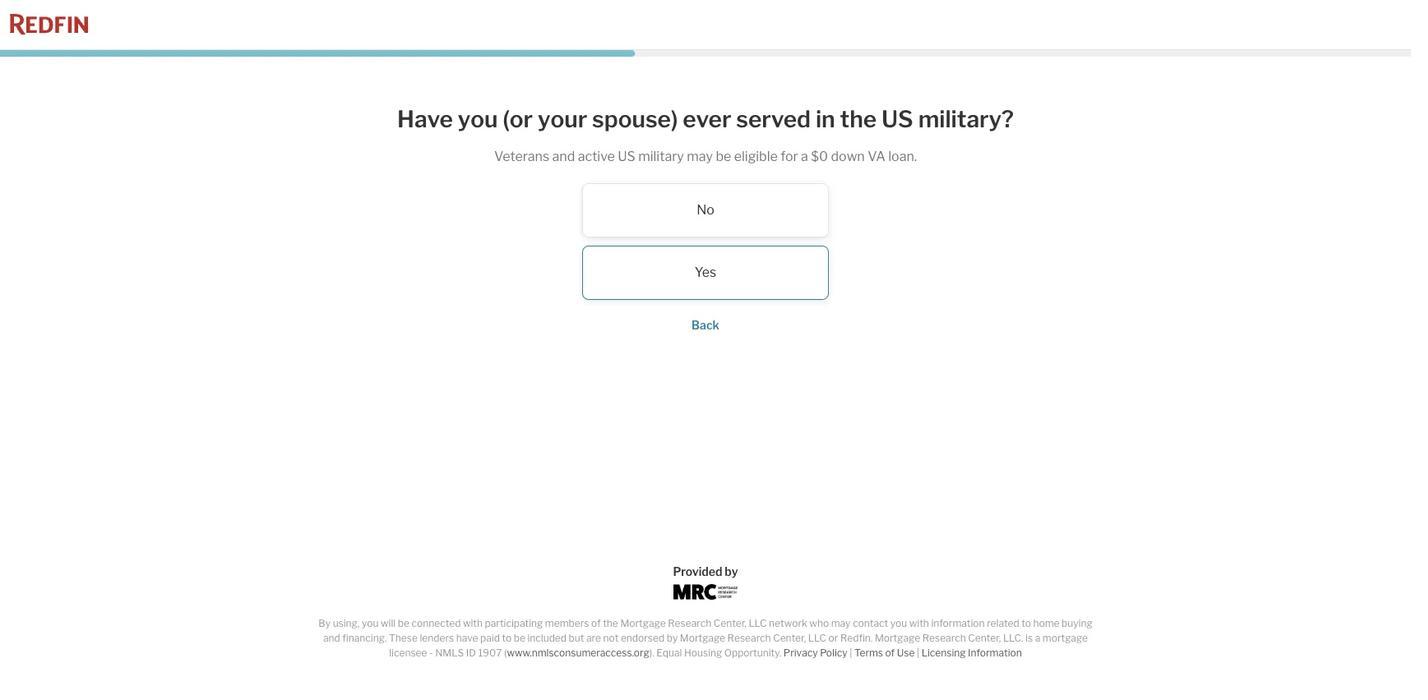 Task type: locate. For each thing, give the bounding box(es) containing it.
a
[[801, 149, 808, 164], [1035, 632, 1041, 645]]

buying
[[1062, 618, 1093, 630]]

mortgage up use
[[875, 632, 920, 645]]

be down participating
[[514, 632, 525, 645]]

llc.
[[1003, 632, 1023, 645]]

by up equal on the bottom left of the page
[[667, 632, 678, 645]]

va loan.
[[868, 149, 917, 164]]

1 horizontal spatial with
[[909, 618, 929, 630]]

1 horizontal spatial by
[[725, 565, 738, 579]]

mortgage up housing
[[680, 632, 725, 645]]

research up 'opportunity.'
[[728, 632, 771, 645]]

1 vertical spatial the
[[603, 618, 618, 630]]

0 horizontal spatial may
[[687, 149, 713, 164]]

may up 'or'
[[831, 618, 851, 630]]

1 vertical spatial by
[[667, 632, 678, 645]]

be left eligible
[[716, 149, 731, 164]]

0 horizontal spatial with
[[463, 618, 483, 630]]

included
[[528, 632, 567, 645]]

to
[[1022, 618, 1031, 630], [502, 632, 512, 645]]

llc up 'opportunity.'
[[749, 618, 767, 630]]

paid
[[480, 632, 500, 645]]

0 horizontal spatial by
[[667, 632, 678, 645]]

center, up 'opportunity.'
[[714, 618, 747, 630]]

0 horizontal spatial llc
[[749, 618, 767, 630]]

center, down network on the right of the page
[[773, 632, 806, 645]]

center, up the information
[[968, 632, 1001, 645]]

0 vertical spatial to
[[1022, 618, 1031, 630]]

us
[[618, 149, 636, 164]]

(or
[[503, 105, 533, 133]]

0 horizontal spatial |
[[850, 647, 852, 660]]

2 with from the left
[[909, 618, 929, 630]]

0 vertical spatial of
[[591, 618, 601, 630]]

may inside by using, you will be connected with participating members of the mortgage research center, llc network who may contact you with information related to home buying and financing. these lenders have paid to be included but are not endorsed by mortgage research center, llc or redfin. mortgage research center, llc. is a mortgage licensee - nmls id 1907 (
[[831, 618, 851, 630]]

have
[[456, 632, 478, 645]]

to up is
[[1022, 618, 1031, 630]]

llc up privacy policy "link"
[[808, 632, 826, 645]]

you up financing. in the left bottom of the page
[[362, 618, 379, 630]]

1 horizontal spatial |
[[917, 647, 920, 660]]

1 with from the left
[[463, 618, 483, 630]]

a right is
[[1035, 632, 1041, 645]]

be up these
[[398, 618, 410, 630]]

1 horizontal spatial may
[[831, 618, 851, 630]]

research up housing
[[668, 618, 712, 630]]

terms of use link
[[854, 647, 915, 660]]

and down by
[[323, 632, 340, 645]]

0 horizontal spatial of
[[591, 618, 601, 630]]

research up licensing
[[922, 632, 966, 645]]

and left the active
[[552, 149, 575, 164]]

0 vertical spatial may
[[687, 149, 713, 164]]

0 vertical spatial and
[[552, 149, 575, 164]]

the
[[840, 105, 877, 133], [603, 618, 618, 630]]

privacy
[[784, 647, 818, 660]]

1 vertical spatial a
[[1035, 632, 1041, 645]]

to up (
[[502, 632, 512, 645]]

1 horizontal spatial a
[[1035, 632, 1041, 645]]

1 vertical spatial and
[[323, 632, 340, 645]]

of for terms
[[885, 647, 895, 660]]

with up use
[[909, 618, 929, 630]]

mortgage
[[620, 618, 666, 630], [680, 632, 725, 645], [875, 632, 920, 645]]

active
[[578, 149, 615, 164]]

equal
[[657, 647, 682, 660]]

contact
[[853, 618, 888, 630]]

terms
[[854, 647, 883, 660]]

mortgage up endorsed
[[620, 618, 666, 630]]

1 horizontal spatial be
[[514, 632, 525, 645]]

not
[[603, 632, 619, 645]]

licensing information link
[[922, 647, 1022, 660]]

2 horizontal spatial you
[[890, 618, 907, 630]]

and
[[552, 149, 575, 164], [323, 632, 340, 645]]

will
[[381, 618, 396, 630]]

nmls
[[435, 647, 464, 660]]

military
[[638, 149, 684, 164]]

be
[[716, 149, 731, 164], [398, 618, 410, 630], [514, 632, 525, 645]]

may
[[687, 149, 713, 164], [831, 618, 851, 630]]

licensee
[[389, 647, 427, 660]]

the right in
[[840, 105, 877, 133]]

network
[[769, 618, 807, 630]]

down
[[831, 149, 865, 164]]

in
[[816, 105, 835, 133]]

with up have
[[463, 618, 483, 630]]

0 horizontal spatial the
[[603, 618, 618, 630]]

1 horizontal spatial of
[[885, 647, 895, 660]]

these
[[389, 632, 418, 645]]

0 vertical spatial a
[[801, 149, 808, 164]]

1 vertical spatial be
[[398, 618, 410, 630]]

a inside by using, you will be connected with participating members of the mortgage research center, llc network who may contact you with information related to home buying and financing. these lenders have paid to be included but are not endorsed by mortgage research center, llc or redfin. mortgage research center, llc. is a mortgage licensee - nmls id 1907 (
[[1035, 632, 1041, 645]]

is
[[1026, 632, 1033, 645]]

0 horizontal spatial you
[[362, 618, 379, 630]]

of up are
[[591, 618, 601, 630]]

who
[[810, 618, 829, 630]]

www.nmlsconsumeraccess.org ). equal housing opportunity. privacy policy | terms of use | licensing information
[[507, 647, 1022, 660]]

of inside by using, you will be connected with participating members of the mortgage research center, llc network who may contact you with information related to home buying and financing. these lenders have paid to be included but are not endorsed by mortgage research center, llc or redfin. mortgage research center, llc. is a mortgage licensee - nmls id 1907 (
[[591, 618, 601, 630]]

using,
[[333, 618, 360, 630]]

0 horizontal spatial a
[[801, 149, 808, 164]]

0 horizontal spatial to
[[502, 632, 512, 645]]

1 horizontal spatial and
[[552, 149, 575, 164]]

you
[[458, 105, 498, 133], [362, 618, 379, 630], [890, 618, 907, 630]]

the inside by using, you will be connected with participating members of the mortgage research center, llc network who may contact you with information related to home buying and financing. these lenders have paid to be included but are not endorsed by mortgage research center, llc or redfin. mortgage research center, llc. is a mortgage licensee - nmls id 1907 (
[[603, 618, 618, 630]]

| down redfin.
[[850, 647, 852, 660]]

center,
[[714, 618, 747, 630], [773, 632, 806, 645], [968, 632, 1001, 645]]

related
[[987, 618, 1019, 630]]

a left the $0
[[801, 149, 808, 164]]

0 vertical spatial the
[[840, 105, 877, 133]]

your
[[538, 105, 587, 133]]

1 vertical spatial llc
[[808, 632, 826, 645]]

yes
[[695, 264, 717, 280]]

policy
[[820, 647, 848, 660]]

by
[[725, 565, 738, 579], [667, 632, 678, 645]]

by up "mortgage research center" image
[[725, 565, 738, 579]]

2 | from the left
[[917, 647, 920, 660]]

1 vertical spatial of
[[885, 647, 895, 660]]

have you (or your spouse) ever served in the us military?
[[397, 105, 1014, 133]]

2 vertical spatial be
[[514, 632, 525, 645]]

ever
[[683, 105, 731, 133]]

you left (or
[[458, 105, 498, 133]]

research
[[668, 618, 712, 630], [728, 632, 771, 645], [922, 632, 966, 645]]

1 horizontal spatial mortgage
[[680, 632, 725, 645]]

may down have you (or your spouse) ever served in the us military?
[[687, 149, 713, 164]]

1 vertical spatial may
[[831, 618, 851, 630]]

of left use
[[885, 647, 895, 660]]

of
[[591, 618, 601, 630], [885, 647, 895, 660]]

| right use
[[917, 647, 920, 660]]

connected
[[412, 618, 461, 630]]

1 horizontal spatial center,
[[773, 632, 806, 645]]

with
[[463, 618, 483, 630], [909, 618, 929, 630]]

0 vertical spatial llc
[[749, 618, 767, 630]]

|
[[850, 647, 852, 660], [917, 647, 920, 660]]

the up "not"
[[603, 618, 618, 630]]

llc
[[749, 618, 767, 630], [808, 632, 826, 645]]

1 vertical spatial to
[[502, 632, 512, 645]]

you right contact
[[890, 618, 907, 630]]

0 vertical spatial be
[[716, 149, 731, 164]]

provided by
[[673, 565, 738, 579]]

0 horizontal spatial and
[[323, 632, 340, 645]]

spouse)
[[592, 105, 678, 133]]

0 horizontal spatial research
[[668, 618, 712, 630]]



Task type: vqa. For each thing, say whether or not it's contained in the screenshot.
endorsed
yes



Task type: describe. For each thing, give the bounding box(es) containing it.
housing
[[684, 647, 722, 660]]

1 horizontal spatial the
[[840, 105, 877, 133]]

0 horizontal spatial center,
[[714, 618, 747, 630]]

2 horizontal spatial center,
[[968, 632, 1001, 645]]

1 horizontal spatial to
[[1022, 618, 1031, 630]]

endorsed
[[621, 632, 665, 645]]

no
[[697, 202, 715, 218]]

but
[[569, 632, 584, 645]]

or
[[829, 632, 838, 645]]

are
[[586, 632, 601, 645]]

1907
[[478, 647, 502, 660]]

privacy policy link
[[784, 647, 848, 660]]

mortgage research center image
[[674, 585, 738, 600]]

of for members
[[591, 618, 601, 630]]

id
[[466, 647, 476, 660]]

have
[[397, 105, 453, 133]]

$0
[[811, 149, 828, 164]]

veterans and active us military may be eligible for a $0 down va loan.
[[494, 149, 917, 164]]

served
[[736, 105, 811, 133]]

by inside by using, you will be connected with participating members of the mortgage research center, llc network who may contact you with information related to home buying and financing. these lenders have paid to be included but are not endorsed by mortgage research center, llc or redfin. mortgage research center, llc. is a mortgage licensee - nmls id 1907 (
[[667, 632, 678, 645]]

information
[[968, 647, 1022, 660]]

(
[[504, 647, 507, 660]]

opportunity.
[[724, 647, 782, 660]]

lenders
[[420, 632, 454, 645]]

back button
[[692, 318, 720, 332]]

1 horizontal spatial research
[[728, 632, 771, 645]]

use
[[897, 647, 915, 660]]

financing.
[[342, 632, 387, 645]]

-
[[429, 647, 433, 660]]

for
[[781, 149, 798, 164]]

redfin.
[[840, 632, 873, 645]]

participating
[[485, 618, 543, 630]]

2 horizontal spatial be
[[716, 149, 731, 164]]

back
[[692, 318, 720, 332]]

0 horizontal spatial mortgage
[[620, 618, 666, 630]]

eligible
[[734, 149, 778, 164]]

1 | from the left
[[850, 647, 852, 660]]

www.nmlsconsumeraccess.org
[[507, 647, 650, 660]]

2 horizontal spatial research
[[922, 632, 966, 645]]

0 horizontal spatial be
[[398, 618, 410, 630]]

information
[[931, 618, 985, 630]]

provided
[[673, 565, 722, 579]]

www.nmlsconsumeraccess.org link
[[507, 647, 650, 660]]

0 vertical spatial by
[[725, 565, 738, 579]]

us military?
[[882, 105, 1014, 133]]

mortgage
[[1043, 632, 1088, 645]]

by
[[319, 618, 331, 630]]

home
[[1033, 618, 1060, 630]]

1 horizontal spatial you
[[458, 105, 498, 133]]

).
[[650, 647, 654, 660]]

2 horizontal spatial mortgage
[[875, 632, 920, 645]]

and inside by using, you will be connected with participating members of the mortgage research center, llc network who may contact you with information related to home buying and financing. these lenders have paid to be included but are not endorsed by mortgage research center, llc or redfin. mortgage research center, llc. is a mortgage licensee - nmls id 1907 (
[[323, 632, 340, 645]]

veterans
[[494, 149, 549, 164]]

licensing
[[922, 647, 966, 660]]

1 horizontal spatial llc
[[808, 632, 826, 645]]

by using, you will be connected with participating members of the mortgage research center, llc network who may contact you with information related to home buying and financing. these lenders have paid to be included but are not endorsed by mortgage research center, llc or redfin. mortgage research center, llc. is a mortgage licensee - nmls id 1907 (
[[319, 618, 1093, 660]]

members
[[545, 618, 589, 630]]

have you (or your spouse) ever served in the us military? option group
[[377, 183, 1035, 300]]



